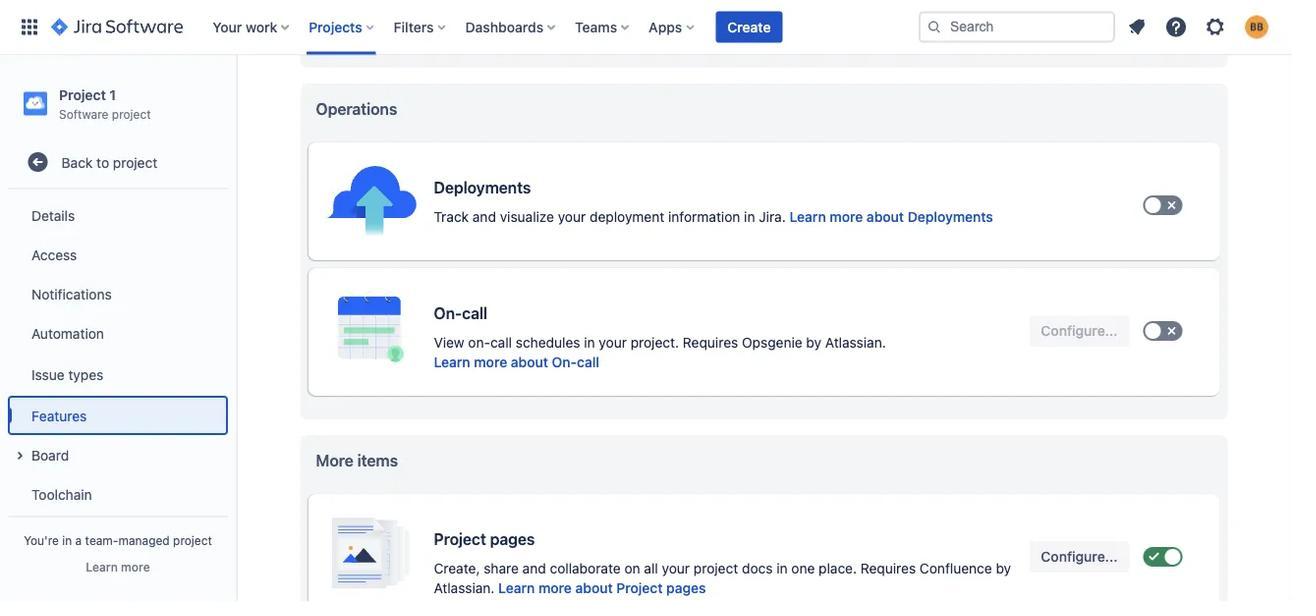 Task type: vqa. For each thing, say whether or not it's contained in the screenshot.
the Back to project link
yes



Task type: describe. For each thing, give the bounding box(es) containing it.
your profile and settings image
[[1245, 15, 1268, 39]]

track
[[434, 209, 469, 225]]

on
[[624, 561, 640, 577]]

help image
[[1164, 15, 1188, 39]]

features
[[31, 408, 87, 424]]

0 vertical spatial about
[[867, 209, 904, 225]]

view
[[434, 335, 464, 351]]

configure... link
[[1029, 541, 1129, 573]]

0 horizontal spatial deployments
[[434, 178, 531, 197]]

1 vertical spatial call
[[490, 335, 512, 351]]

learn more about on-call button
[[434, 353, 599, 372]]

docs
[[742, 561, 773, 577]]

details
[[31, 207, 75, 223]]

learn more about project pages
[[498, 580, 706, 596]]

a
[[75, 534, 82, 547]]

on-call
[[434, 304, 487, 323]]

create,
[[434, 561, 480, 577]]

project pages
[[434, 530, 535, 549]]

automation link
[[8, 314, 228, 353]]

learn inside button
[[498, 580, 535, 596]]

by inside view on-call schedules in your project. requires opsgenie by atlassian. learn more about on-call
[[806, 335, 821, 351]]

create, share and collaborate on all your project docs in one place. requires confluence by atlassian.
[[434, 561, 1011, 596]]

0 vertical spatial and
[[472, 209, 496, 225]]

you're
[[24, 534, 59, 547]]

learn more button
[[86, 559, 150, 575]]

on- inside view on-call schedules in your project. requires opsgenie by atlassian. learn more about on-call
[[552, 354, 577, 370]]

back
[[61, 154, 93, 170]]

project for project 1 software project
[[59, 86, 106, 103]]

deployment
[[590, 209, 664, 225]]

your inside view on-call schedules in your project. requires opsgenie by atlassian. learn more about on-call
[[599, 335, 627, 351]]

learn inside view on-call schedules in your project. requires opsgenie by atlassian. learn more about on-call
[[434, 354, 470, 370]]

project right to
[[113, 154, 157, 170]]

in left 'jira.' on the top right of page
[[744, 209, 755, 225]]

learn more about project pages button
[[498, 579, 706, 598]]

teams
[[575, 19, 617, 35]]

Search field
[[919, 11, 1115, 43]]

apps button
[[643, 11, 702, 43]]

requires inside view on-call schedules in your project. requires opsgenie by atlassian. learn more about on-call
[[683, 335, 738, 351]]

your inside create, share and collaborate on all your project docs in one place. requires confluence by atlassian.
[[662, 561, 690, 577]]

dashboards button
[[459, 11, 563, 43]]

access
[[31, 246, 77, 263]]

project inside button
[[616, 580, 663, 596]]

types
[[68, 366, 103, 382]]

atlassian. inside create, share and collaborate on all your project docs in one place. requires confluence by atlassian.
[[434, 580, 495, 596]]

access link
[[8, 235, 228, 274]]

more right 'jira.' on the top right of page
[[830, 209, 863, 225]]

in inside create, share and collaborate on all your project docs in one place. requires confluence by atlassian.
[[776, 561, 788, 577]]

share
[[484, 561, 519, 577]]

visualize
[[500, 209, 554, 225]]

collaborate
[[550, 561, 621, 577]]

apps
[[649, 19, 682, 35]]

jira.
[[759, 209, 786, 225]]

1
[[109, 86, 116, 103]]

primary element
[[12, 0, 919, 55]]

create
[[727, 19, 771, 35]]

features link
[[8, 396, 228, 435]]

one
[[791, 561, 815, 577]]

by inside create, share and collaborate on all your project docs in one place. requires confluence by atlassian.
[[996, 561, 1011, 577]]

configure...
[[1041, 549, 1118, 565]]

projects
[[309, 19, 362, 35]]

sidebar navigation image
[[214, 79, 257, 118]]

view on-call schedules in your project. requires opsgenie by atlassian. learn more about on-call
[[434, 335, 886, 370]]

software
[[59, 107, 108, 121]]

more inside view on-call schedules in your project. requires opsgenie by atlassian. learn more about on-call
[[474, 354, 507, 370]]

project for project pages
[[434, 530, 486, 549]]

teams button
[[569, 11, 637, 43]]

2 vertical spatial call
[[577, 354, 599, 370]]

place.
[[819, 561, 857, 577]]

on-
[[468, 335, 490, 351]]

opsgenie
[[742, 335, 802, 351]]

1 vertical spatial deployments
[[908, 209, 993, 225]]

issue types link
[[8, 353, 228, 396]]

managed
[[118, 534, 170, 547]]

in inside view on-call schedules in your project. requires opsgenie by atlassian. learn more about on-call
[[584, 335, 595, 351]]

you're in a team-managed project
[[24, 534, 212, 547]]

learn more
[[86, 560, 150, 574]]

track and visualize your deployment information in jira. learn more about deployments
[[434, 209, 993, 225]]

project.
[[630, 335, 679, 351]]

0 vertical spatial on-
[[434, 304, 462, 323]]

projects button
[[303, 11, 382, 43]]

project 1 software project
[[59, 86, 151, 121]]

your
[[212, 19, 242, 35]]

0 horizontal spatial pages
[[490, 530, 535, 549]]

more
[[316, 451, 354, 470]]



Task type: locate. For each thing, give the bounding box(es) containing it.
0 vertical spatial call
[[462, 304, 487, 323]]

1 horizontal spatial your
[[599, 335, 627, 351]]

in
[[744, 209, 755, 225], [584, 335, 595, 351], [62, 534, 72, 547], [776, 561, 788, 577]]

0 vertical spatial your
[[558, 209, 586, 225]]

1 horizontal spatial call
[[490, 335, 512, 351]]

2 horizontal spatial your
[[662, 561, 690, 577]]

more inside button
[[121, 560, 150, 574]]

1 vertical spatial about
[[511, 354, 548, 370]]

your left project.
[[599, 335, 627, 351]]

appswitcher icon image
[[18, 15, 41, 39]]

0 vertical spatial atlassian.
[[825, 335, 886, 351]]

expand image
[[8, 444, 31, 468]]

issue
[[31, 366, 65, 382]]

your right the visualize at top
[[558, 209, 586, 225]]

2 horizontal spatial call
[[577, 354, 599, 370]]

deployments
[[434, 178, 531, 197], [908, 209, 993, 225]]

1 horizontal spatial about
[[575, 580, 613, 596]]

on- up view
[[434, 304, 462, 323]]

group containing details
[[8, 190, 228, 559]]

learn
[[789, 209, 826, 225], [434, 354, 470, 370], [86, 560, 118, 574], [498, 580, 535, 596]]

pages inside learn more about project pages button
[[666, 580, 706, 596]]

1 horizontal spatial by
[[996, 561, 1011, 577]]

0 horizontal spatial call
[[462, 304, 487, 323]]

your
[[558, 209, 586, 225], [599, 335, 627, 351], [662, 561, 690, 577]]

and right track
[[472, 209, 496, 225]]

call up learn more about on-call button
[[490, 335, 512, 351]]

1 horizontal spatial project
[[434, 530, 486, 549]]

in right schedules at the left of the page
[[584, 335, 595, 351]]

board button
[[8, 435, 228, 475]]

operations
[[316, 100, 397, 118]]

project
[[112, 107, 151, 121], [113, 154, 157, 170], [173, 534, 212, 547], [693, 561, 738, 577]]

2 vertical spatial project
[[616, 580, 663, 596]]

in left a
[[62, 534, 72, 547]]

learn down team-
[[86, 560, 118, 574]]

back to project
[[61, 154, 157, 170]]

and inside create, share and collaborate on all your project docs in one place. requires confluence by atlassian.
[[522, 561, 546, 577]]

board
[[31, 447, 69, 463]]

learn inside button
[[86, 560, 118, 574]]

about inside view on-call schedules in your project. requires opsgenie by atlassian. learn more about on-call
[[511, 354, 548, 370]]

0 horizontal spatial about
[[511, 354, 548, 370]]

your work button
[[207, 11, 297, 43]]

filters
[[394, 19, 434, 35]]

project right managed
[[173, 534, 212, 547]]

on-
[[434, 304, 462, 323], [552, 354, 577, 370]]

project inside project 1 software project
[[59, 86, 106, 103]]

pages
[[490, 530, 535, 549], [666, 580, 706, 596]]

0 vertical spatial pages
[[490, 530, 535, 549]]

and
[[472, 209, 496, 225], [522, 561, 546, 577]]

schedules
[[516, 335, 580, 351]]

0 vertical spatial requires
[[683, 335, 738, 351]]

learn down view
[[434, 354, 470, 370]]

toolchain
[[31, 486, 92, 502]]

details link
[[8, 196, 228, 235]]

team-
[[85, 534, 118, 547]]

1 horizontal spatial on-
[[552, 354, 577, 370]]

by right opsgenie
[[806, 335, 821, 351]]

1 horizontal spatial deployments
[[908, 209, 993, 225]]

more down managed
[[121, 560, 150, 574]]

atlassian. down create,
[[434, 580, 495, 596]]

back to project link
[[8, 143, 228, 182]]

call
[[462, 304, 487, 323], [490, 335, 512, 351], [577, 354, 599, 370]]

1 vertical spatial atlassian.
[[434, 580, 495, 596]]

project down 1
[[112, 107, 151, 121]]

by
[[806, 335, 821, 351], [996, 561, 1011, 577]]

jira software image
[[51, 15, 183, 39], [51, 15, 183, 39]]

learn more about deployments button
[[789, 207, 993, 227]]

project left docs
[[693, 561, 738, 577]]

atlassian. inside view on-call schedules in your project. requires opsgenie by atlassian. learn more about on-call
[[825, 335, 886, 351]]

1 horizontal spatial requires
[[860, 561, 916, 577]]

in left one
[[776, 561, 788, 577]]

atlassian. right opsgenie
[[825, 335, 886, 351]]

0 horizontal spatial on-
[[434, 304, 462, 323]]

2 vertical spatial about
[[575, 580, 613, 596]]

2 horizontal spatial about
[[867, 209, 904, 225]]

0 vertical spatial project
[[59, 86, 106, 103]]

toolchain link
[[8, 475, 228, 514]]

project down on
[[616, 580, 663, 596]]

0 horizontal spatial and
[[472, 209, 496, 225]]

more inside button
[[538, 580, 572, 596]]

atlassian.
[[825, 335, 886, 351], [434, 580, 495, 596]]

requires right place.
[[860, 561, 916, 577]]

settings image
[[1204, 15, 1227, 39]]

to
[[96, 154, 109, 170]]

0 horizontal spatial atlassian.
[[434, 580, 495, 596]]

and right share
[[522, 561, 546, 577]]

project up 'software'
[[59, 86, 106, 103]]

1 vertical spatial your
[[599, 335, 627, 351]]

requires inside create, share and collaborate on all your project docs in one place. requires confluence by atlassian.
[[860, 561, 916, 577]]

automation
[[31, 325, 104, 341]]

items
[[357, 451, 398, 470]]

0 horizontal spatial project
[[59, 86, 106, 103]]

1 vertical spatial on-
[[552, 354, 577, 370]]

1 horizontal spatial pages
[[666, 580, 706, 596]]

0 horizontal spatial requires
[[683, 335, 738, 351]]

information
[[668, 209, 740, 225]]

notifications image
[[1125, 15, 1149, 39]]

1 horizontal spatial atlassian.
[[825, 335, 886, 351]]

call up on-
[[462, 304, 487, 323]]

about inside button
[[575, 580, 613, 596]]

group
[[8, 190, 228, 559]]

issue types
[[31, 366, 103, 382]]

confluence
[[920, 561, 992, 577]]

all
[[644, 561, 658, 577]]

filters button
[[388, 11, 454, 43]]

0 vertical spatial by
[[806, 335, 821, 351]]

0 vertical spatial deployments
[[434, 178, 531, 197]]

banner containing your work
[[0, 0, 1292, 55]]

0 horizontal spatial your
[[558, 209, 586, 225]]

project inside project 1 software project
[[112, 107, 151, 121]]

banner
[[0, 0, 1292, 55]]

2 horizontal spatial project
[[616, 580, 663, 596]]

1 vertical spatial requires
[[860, 561, 916, 577]]

more
[[830, 209, 863, 225], [474, 354, 507, 370], [121, 560, 150, 574], [538, 580, 572, 596]]

call down schedules at the left of the page
[[577, 354, 599, 370]]

1 vertical spatial and
[[522, 561, 546, 577]]

2 vertical spatial your
[[662, 561, 690, 577]]

more down on-
[[474, 354, 507, 370]]

by right confluence
[[996, 561, 1011, 577]]

about
[[867, 209, 904, 225], [511, 354, 548, 370], [575, 580, 613, 596]]

1 vertical spatial by
[[996, 561, 1011, 577]]

search image
[[927, 19, 942, 35]]

more down collaborate on the bottom left
[[538, 580, 572, 596]]

project up create,
[[434, 530, 486, 549]]

project inside create, share and collaborate on all your project docs in one place. requires confluence by atlassian.
[[693, 561, 738, 577]]

your right all
[[662, 561, 690, 577]]

0 horizontal spatial by
[[806, 335, 821, 351]]

dashboards
[[465, 19, 543, 35]]

project
[[59, 86, 106, 103], [434, 530, 486, 549], [616, 580, 663, 596]]

more items
[[316, 451, 398, 470]]

requires
[[683, 335, 738, 351], [860, 561, 916, 577]]

learn right 'jira.' on the top right of page
[[789, 209, 826, 225]]

notifications link
[[8, 274, 228, 314]]

1 vertical spatial pages
[[666, 580, 706, 596]]

your work
[[212, 19, 277, 35]]

work
[[246, 19, 277, 35]]

requires right project.
[[683, 335, 738, 351]]

1 vertical spatial project
[[434, 530, 486, 549]]

1 horizontal spatial and
[[522, 561, 546, 577]]

notifications
[[31, 286, 112, 302]]

create button
[[716, 11, 783, 43]]

on- down schedules at the left of the page
[[552, 354, 577, 370]]

learn down share
[[498, 580, 535, 596]]



